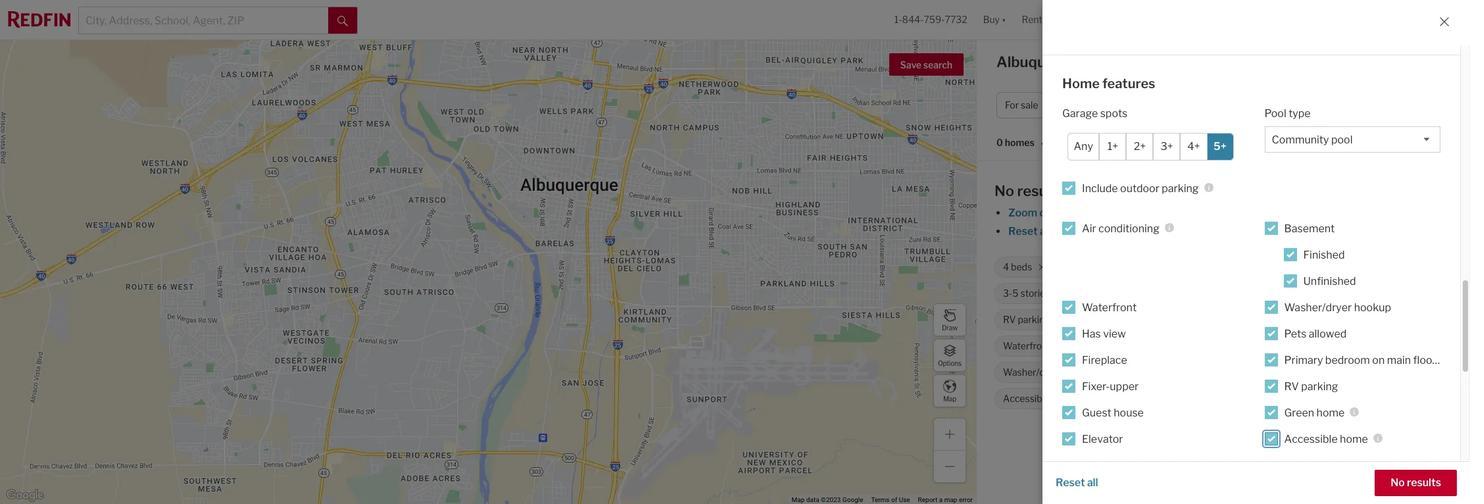 Task type: vqa. For each thing, say whether or not it's contained in the screenshot.
the rightmost filters
yes



Task type: locate. For each thing, give the bounding box(es) containing it.
0 vertical spatial green home
[[1294, 367, 1347, 378]]

1 horizontal spatial 5+
[[1214, 140, 1227, 153]]

0 horizontal spatial basement
[[1087, 340, 1131, 352]]

search inside button
[[924, 59, 953, 70]]

main up primary bedroom on main floor
[[1355, 314, 1376, 325]]

1 horizontal spatial homes
[[1319, 225, 1352, 238]]

1 vertical spatial air conditioning
[[1086, 314, 1154, 325]]

1 horizontal spatial main
[[1388, 354, 1412, 366]]

your
[[1171, 225, 1193, 238]]

0 vertical spatial rv
[[1004, 314, 1016, 325]]

reset inside button
[[1056, 476, 1086, 489]]

has
[[1083, 327, 1101, 340]]

search for keyword search
[[1109, 472, 1142, 484]]

0 horizontal spatial no
[[995, 182, 1015, 199]]

options
[[938, 359, 962, 367]]

0 horizontal spatial map
[[792, 496, 805, 504]]

primary for primary bedroom on main
[[1265, 314, 1299, 325]]

0 vertical spatial basement
[[1285, 222, 1335, 235]]

or
[[1086, 225, 1096, 238]]

filters right your
[[1195, 225, 1224, 238]]

1 vertical spatial rv parking
[[1285, 380, 1339, 393]]

1 horizontal spatial on
[[1373, 354, 1385, 366]]

basement down has view
[[1087, 340, 1131, 352]]

0 vertical spatial map
[[944, 395, 957, 402]]

0 horizontal spatial on
[[1342, 314, 1353, 325]]

0 vertical spatial results
[[1018, 182, 1065, 199]]

rv parking down primary bedroom on main floor
[[1285, 380, 1339, 393]]

1 vertical spatial washer/dryer hookup
[[1004, 367, 1097, 378]]

features
[[1103, 76, 1156, 91]]

1 horizontal spatial no
[[1391, 476, 1406, 489]]

2,000
[[1248, 262, 1275, 273]]

3+ radio
[[1154, 133, 1181, 160]]

0 horizontal spatial accessible home
[[1004, 393, 1077, 404]]

spots
[[1101, 107, 1128, 119], [1160, 393, 1184, 404]]

reset
[[1009, 225, 1038, 238], [1056, 476, 1086, 489]]

1 vertical spatial primary
[[1285, 354, 1324, 366]]

5+ right 4+ radio
[[1214, 140, 1227, 153]]

homes right '0'
[[1005, 137, 1035, 148]]

bedroom down primary bedroom on main
[[1326, 354, 1371, 366]]

1 filters from the left
[[1054, 225, 1083, 238]]

green up albuquerque
[[1285, 406, 1315, 419]]

list box
[[1265, 126, 1441, 152]]

filters left or
[[1054, 225, 1083, 238]]

primary down primary bedroom on main
[[1285, 354, 1324, 366]]

0 horizontal spatial no results
[[995, 182, 1065, 199]]

1+
[[1108, 140, 1119, 153]]

sq. left ft.-
[[1277, 262, 1289, 273]]

homes up finished
[[1319, 225, 1352, 238]]

0 vertical spatial homes
[[1005, 137, 1035, 148]]

search right "save"
[[924, 59, 953, 70]]

1 horizontal spatial accessible home
[[1285, 433, 1369, 445]]

any
[[1074, 140, 1094, 153]]

air up 'has'
[[1086, 314, 1099, 325]]

0 vertical spatial air conditioning
[[1083, 222, 1160, 235]]

hookup
[[1355, 301, 1392, 314], [1065, 367, 1097, 378]]

1 horizontal spatial map
[[944, 395, 957, 402]]

rv parking
[[1004, 314, 1051, 325], [1285, 380, 1339, 393]]

5+ down 'upper'
[[1112, 393, 1123, 404]]

of right 'one'
[[1159, 225, 1169, 238]]

washer/dryer hookup down remove waterfront image
[[1004, 367, 1097, 378]]

include outdoor parking
[[1083, 182, 1199, 194]]

4+ inside radio
[[1188, 140, 1201, 153]]

bedroom
[[1301, 314, 1340, 325], [1326, 354, 1371, 366]]

2+ radio
[[1127, 133, 1154, 160]]

0 vertical spatial of
[[1159, 225, 1169, 238]]

map inside button
[[944, 395, 957, 402]]

one
[[1138, 225, 1156, 238]]

finished
[[1304, 248, 1346, 261]]

washer/dryer down remove waterfront image
[[1004, 367, 1063, 378]]

search right keyword
[[1109, 472, 1142, 484]]

0 horizontal spatial search
[[924, 59, 953, 70]]

option group
[[1068, 133, 1234, 160]]

4+ right the /
[[1252, 100, 1263, 111]]

fixer-upper
[[1083, 380, 1139, 393]]

0 vertical spatial 5+
[[1214, 140, 1227, 153]]

0 horizontal spatial homes
[[1005, 137, 1035, 148]]

0 vertical spatial search
[[924, 59, 953, 70]]

0 horizontal spatial main
[[1355, 314, 1376, 325]]

green home up albuquerque
[[1285, 406, 1345, 419]]

0 vertical spatial washer/dryer
[[1285, 301, 1353, 314]]

2,000 sq. ft.-4,500 sq. ft. lot
[[1248, 262, 1368, 273]]

1 vertical spatial main
[[1388, 354, 1412, 366]]

garage
[[1063, 107, 1099, 119]]

primary down community at the right bottom of the page
[[1265, 314, 1299, 325]]

albuquerque,
[[997, 53, 1090, 70]]

1 vertical spatial pets allowed
[[1245, 340, 1300, 352]]

map
[[944, 395, 957, 402], [792, 496, 805, 504]]

0 horizontal spatial all
[[1040, 225, 1051, 238]]

1 horizontal spatial washer/dryer
[[1285, 301, 1353, 314]]

5
[[1013, 288, 1019, 299]]

map left data
[[792, 496, 805, 504]]

0 vertical spatial no results
[[995, 182, 1065, 199]]

1 vertical spatial allowed
[[1267, 340, 1300, 352]]

guest
[[1083, 406, 1112, 419]]

0 horizontal spatial rv parking
[[1004, 314, 1051, 325]]

map
[[945, 496, 958, 504]]

homes inside 0 homes •
[[1005, 137, 1035, 148]]

0 vertical spatial bedroom
[[1301, 314, 1340, 325]]

1 vertical spatial spots
[[1160, 393, 1184, 404]]

sale
[[1195, 53, 1225, 70]]

1 vertical spatial washer/dryer
[[1004, 367, 1063, 378]]

pool type
[[1265, 107, 1311, 119]]

guest house
[[1083, 406, 1144, 419]]

map down options
[[944, 395, 957, 402]]

4 left bd in the right top of the page
[[1225, 100, 1231, 111]]

remove rv parking image
[[1057, 316, 1065, 324]]

of inside zoom out reset all filters or remove one of your filters below to see more homes
[[1159, 225, 1169, 238]]

2 sq. from the left
[[1332, 262, 1344, 273]]

bedroom down community pool
[[1301, 314, 1340, 325]]

4+ left 5+ radio
[[1188, 140, 1201, 153]]

1 horizontal spatial sq.
[[1332, 262, 1344, 273]]

map button
[[934, 374, 967, 407]]

4+ radio
[[1181, 133, 1208, 160]]

1 horizontal spatial reset
[[1056, 476, 1086, 489]]

1 vertical spatial bedroom
[[1326, 354, 1371, 366]]

washer/dryer up primary bedroom on main
[[1285, 301, 1353, 314]]

conditioning right or
[[1099, 222, 1160, 235]]

0 vertical spatial pets
[[1285, 327, 1307, 340]]

1+ radio
[[1100, 133, 1127, 160]]

reset all filters button
[[1008, 225, 1083, 238]]

waterfront left remove waterfront image
[[1004, 340, 1051, 352]]

results inside button
[[1408, 476, 1442, 489]]

1 vertical spatial map
[[792, 496, 805, 504]]

zoom
[[1009, 207, 1038, 219]]

0 horizontal spatial sq.
[[1277, 262, 1289, 273]]

parking down stories
[[1018, 314, 1051, 325]]

parking up house
[[1125, 393, 1158, 404]]

0 vertical spatial washer/dryer hookup
[[1285, 301, 1392, 314]]

primary bedroom on main
[[1265, 314, 1376, 325]]

sq. left ft.
[[1332, 262, 1344, 273]]

main left floor
[[1388, 354, 1412, 366]]

0 horizontal spatial spots
[[1101, 107, 1128, 119]]

0 vertical spatial 4
[[1225, 100, 1231, 111]]

0 horizontal spatial reset
[[1009, 225, 1038, 238]]

0 vertical spatial reset
[[1009, 225, 1038, 238]]

on down pool
[[1342, 314, 1353, 325]]

google
[[843, 496, 864, 504]]

nm
[[1093, 53, 1117, 70]]

reset down elevator
[[1056, 476, 1086, 489]]

4 left beds
[[1004, 262, 1010, 273]]

1 vertical spatial accessible
[[1285, 433, 1338, 445]]

green down primary bedroom on main
[[1294, 367, 1320, 378]]

844-
[[903, 14, 924, 25]]

air conditioning up the view
[[1086, 314, 1154, 325]]

0 vertical spatial waterfront
[[1083, 301, 1137, 314]]

1 vertical spatial 4+
[[1188, 140, 1201, 153]]

pets
[[1285, 327, 1307, 340], [1245, 340, 1265, 352]]

0 vertical spatial rv parking
[[1004, 314, 1051, 325]]

3+
[[1161, 140, 1174, 153]]

air conditioning down outdoor
[[1083, 222, 1160, 235]]

waterfront up the view
[[1083, 301, 1137, 314]]

5+ inside radio
[[1214, 140, 1227, 153]]

rv parking down 3-5 stories
[[1004, 314, 1051, 325]]

more
[[1290, 225, 1316, 238]]

conditioning up the view
[[1101, 314, 1154, 325]]

0 horizontal spatial rv
[[1004, 314, 1016, 325]]

washer/dryer hookup down pool
[[1285, 301, 1392, 314]]

google image
[[3, 487, 47, 504]]

0 vertical spatial 4+
[[1252, 100, 1263, 111]]

price button
[[1069, 92, 1125, 118]]

0 horizontal spatial filters
[[1054, 225, 1083, 238]]

pets allowed
[[1285, 327, 1347, 340], [1245, 340, 1300, 352]]

homes
[[1005, 137, 1035, 148], [1319, 225, 1352, 238]]

1 vertical spatial hookup
[[1065, 367, 1097, 378]]

1 vertical spatial no
[[1391, 476, 1406, 489]]

2+
[[1134, 140, 1147, 153]]

main for primary bedroom on main floor
[[1388, 354, 1412, 366]]

map for map
[[944, 395, 957, 402]]

1 vertical spatial accessible home
[[1285, 433, 1369, 445]]

on for primary bedroom on main
[[1342, 314, 1353, 325]]

0 vertical spatial accessible home
[[1004, 393, 1077, 404]]

0 vertical spatial accessible
[[1004, 393, 1050, 404]]

no results
[[995, 182, 1065, 199], [1391, 476, 1442, 489]]

green home
[[1294, 367, 1347, 378], [1285, 406, 1345, 419]]

1 horizontal spatial allowed
[[1309, 327, 1347, 340]]

hookup down pool
[[1355, 301, 1392, 314]]

remove 4 bd / 4+ ba image
[[1282, 101, 1290, 109]]

beds
[[1012, 262, 1033, 273]]

air left remove
[[1083, 222, 1097, 235]]

report a map error link
[[918, 496, 973, 504]]

5+ for 5+ parking spots
[[1112, 393, 1123, 404]]

1 vertical spatial on
[[1373, 354, 1385, 366]]

1 horizontal spatial of
[[1159, 225, 1169, 238]]

1 horizontal spatial spots
[[1160, 393, 1184, 404]]

map for map data ©2023 google
[[792, 496, 805, 504]]

primary for primary bedroom on main floor
[[1285, 354, 1324, 366]]

0 vertical spatial spots
[[1101, 107, 1128, 119]]

green
[[1294, 367, 1320, 378], [1285, 406, 1315, 419]]

a
[[940, 496, 943, 504]]

of left use at the bottom right of page
[[892, 496, 898, 504]]

1 vertical spatial of
[[892, 496, 898, 504]]

0 vertical spatial allowed
[[1309, 327, 1347, 340]]

0 vertical spatial main
[[1355, 314, 1376, 325]]

1 vertical spatial air
[[1086, 314, 1099, 325]]

all down elevator
[[1088, 476, 1099, 489]]

air
[[1083, 222, 1097, 235], [1086, 314, 1099, 325]]

for
[[1172, 53, 1192, 70]]

reset down the zoom
[[1009, 225, 1038, 238]]

0 vertical spatial green
[[1294, 367, 1320, 378]]

0 vertical spatial conditioning
[[1099, 222, 1160, 235]]

for sale
[[1006, 100, 1039, 111]]

on left floor
[[1373, 354, 1385, 366]]

0 horizontal spatial washer/dryer
[[1004, 367, 1063, 378]]

0 homes •
[[997, 137, 1044, 149]]

0 horizontal spatial 4
[[1004, 262, 1010, 273]]

zoom out button
[[1008, 207, 1057, 219]]

report
[[918, 496, 938, 504]]

4
[[1225, 100, 1231, 111], [1004, 262, 1010, 273]]

0 vertical spatial all
[[1040, 225, 1051, 238]]

1 vertical spatial 4
[[1004, 262, 1010, 273]]

garage spots
[[1063, 107, 1128, 119]]

hookup up fixer-
[[1065, 367, 1097, 378]]

on for primary bedroom on main floor
[[1373, 354, 1385, 366]]

reset inside zoom out reset all filters or remove one of your filters below to see more homes
[[1009, 225, 1038, 238]]

1 vertical spatial results
[[1408, 476, 1442, 489]]

basement up finished
[[1285, 222, 1335, 235]]

bedroom for primary bedroom on main floor
[[1326, 354, 1371, 366]]

1 vertical spatial all
[[1088, 476, 1099, 489]]

4+
[[1252, 100, 1263, 111], [1188, 140, 1201, 153]]

all down out
[[1040, 225, 1051, 238]]

filters
[[1054, 225, 1083, 238], [1195, 225, 1224, 238]]

rv up albuquerque
[[1285, 380, 1300, 393]]

1 horizontal spatial 4+
[[1252, 100, 1263, 111]]

4 for 4 beds
[[1004, 262, 1010, 273]]

1 vertical spatial 5+
[[1112, 393, 1123, 404]]

green home down primary bedroom on main floor
[[1294, 367, 1347, 378]]

4 inside button
[[1225, 100, 1231, 111]]

of
[[1159, 225, 1169, 238], [892, 496, 898, 504]]

1 horizontal spatial washer/dryer hookup
[[1285, 301, 1392, 314]]

all
[[1040, 225, 1051, 238], [1088, 476, 1099, 489]]

search for save search
[[924, 59, 953, 70]]

1 horizontal spatial waterfront
[[1083, 301, 1137, 314]]

1 horizontal spatial search
[[1109, 472, 1142, 484]]

report a map error
[[918, 496, 973, 504]]

sq.
[[1277, 262, 1289, 273], [1332, 262, 1344, 273]]

keyword search
[[1063, 472, 1142, 484]]

0 horizontal spatial 4+
[[1188, 140, 1201, 153]]

rv down the "3-"
[[1004, 314, 1016, 325]]

1 vertical spatial no results
[[1391, 476, 1442, 489]]

1 horizontal spatial all
[[1088, 476, 1099, 489]]



Task type: describe. For each thing, give the bounding box(es) containing it.
out
[[1040, 207, 1057, 219]]

below
[[1226, 225, 1256, 238]]

1 vertical spatial basement
[[1087, 340, 1131, 352]]

1 vertical spatial pets
[[1245, 340, 1265, 352]]

bd
[[1233, 100, 1244, 111]]

0 horizontal spatial washer/dryer hookup
[[1004, 367, 1097, 378]]

bedroom for primary bedroom on main
[[1301, 314, 1340, 325]]

remove
[[1098, 225, 1136, 238]]

terms of use
[[872, 496, 911, 504]]

albuquerque
[[1252, 439, 1315, 451]]

zoom out reset all filters or remove one of your filters below to see more homes
[[1009, 207, 1352, 238]]

0 vertical spatial pets allowed
[[1285, 327, 1347, 340]]

1 vertical spatial rv
[[1285, 380, 1300, 393]]

1-
[[895, 14, 903, 25]]

0
[[997, 137, 1003, 148]]

data
[[807, 496, 820, 504]]

4 bd / 4+ ba
[[1225, 100, 1276, 111]]

albuquerque link
[[1252, 439, 1315, 451]]

0 vertical spatial hookup
[[1355, 301, 1392, 314]]

floor
[[1414, 354, 1437, 366]]

draw button
[[934, 303, 967, 336]]

no results inside no results button
[[1391, 476, 1442, 489]]

pool
[[1336, 288, 1355, 299]]

5+ for 5+
[[1214, 140, 1227, 153]]

4 for 4 bd / 4+ ba
[[1225, 100, 1231, 111]]

map data ©2023 google
[[792, 496, 864, 504]]

reset all
[[1056, 476, 1099, 489]]

pool
[[1265, 107, 1287, 119]]

fireplace
[[1083, 354, 1128, 366]]

1-844-759-7732 link
[[895, 14, 968, 25]]

5+ parking spots
[[1112, 393, 1184, 404]]

submit search image
[[338, 16, 348, 26]]

homes inside zoom out reset all filters or remove one of your filters below to see more homes
[[1319, 225, 1352, 238]]

for
[[1006, 100, 1019, 111]]

map region
[[0, 0, 1056, 504]]

sale
[[1021, 100, 1039, 111]]

1 horizontal spatial rv parking
[[1285, 380, 1339, 393]]

for sale button
[[997, 92, 1064, 118]]

main for primary bedroom on main
[[1355, 314, 1376, 325]]

4,500
[[1303, 262, 1330, 273]]

759-
[[924, 14, 945, 25]]

remove 4 beds image
[[1038, 263, 1046, 271]]

home features
[[1063, 76, 1156, 91]]

ba
[[1265, 100, 1276, 111]]

0 horizontal spatial of
[[892, 496, 898, 504]]

all inside button
[[1088, 476, 1099, 489]]

outdoor
[[1121, 182, 1160, 194]]

City, Address, School, Agent, ZIP search field
[[79, 7, 328, 34]]

1 horizontal spatial pets
[[1285, 327, 1307, 340]]

terms of use link
[[872, 496, 911, 504]]

1 vertical spatial green
[[1285, 406, 1315, 419]]

use
[[899, 496, 911, 504]]

©2023
[[821, 496, 841, 504]]

homes
[[1120, 53, 1169, 70]]

4 bd / 4+ ba button
[[1217, 92, 1300, 118]]

•
[[1042, 138, 1044, 149]]

type
[[1289, 107, 1311, 119]]

home
[[1063, 76, 1100, 91]]

1 vertical spatial waterfront
[[1004, 340, 1051, 352]]

price
[[1078, 100, 1100, 111]]

see
[[1271, 225, 1288, 238]]

save search button
[[889, 53, 964, 76]]

keyword
[[1063, 472, 1106, 484]]

0 horizontal spatial accessible
[[1004, 393, 1050, 404]]

ft.
[[1346, 262, 1355, 273]]

3-5 stories
[[1004, 288, 1051, 299]]

to
[[1258, 225, 1268, 238]]

remove waterfront image
[[1058, 342, 1066, 350]]

unfinished
[[1304, 275, 1357, 287]]

1 vertical spatial green home
[[1285, 406, 1345, 419]]

7732
[[945, 14, 968, 25]]

no results button
[[1376, 470, 1458, 496]]

reset all button
[[1056, 470, 1099, 496]]

ft.-
[[1291, 262, 1303, 273]]

Any radio
[[1068, 133, 1100, 160]]

lot
[[1357, 262, 1368, 273]]

recommended
[[1075, 137, 1141, 148]]

1 horizontal spatial accessible
[[1285, 433, 1338, 445]]

error
[[959, 496, 973, 504]]

primary bedroom on main floor
[[1285, 354, 1437, 366]]

3-
[[1004, 288, 1013, 299]]

/
[[1246, 100, 1250, 111]]

0 horizontal spatial allowed
[[1267, 340, 1300, 352]]

1 horizontal spatial basement
[[1285, 222, 1335, 235]]

save search
[[901, 59, 953, 70]]

upper
[[1110, 380, 1139, 393]]

community
[[1284, 288, 1334, 299]]

4+ inside button
[[1252, 100, 1263, 111]]

sort
[[1051, 137, 1070, 148]]

has view
[[1083, 327, 1127, 340]]

parking down primary bedroom on main floor
[[1302, 380, 1339, 393]]

4 beds
[[1004, 262, 1033, 273]]

all inside zoom out reset all filters or remove one of your filters below to see more homes
[[1040, 225, 1051, 238]]

0 vertical spatial air
[[1083, 222, 1097, 235]]

save
[[901, 59, 922, 70]]

recommended button
[[1073, 136, 1152, 149]]

0 horizontal spatial results
[[1018, 182, 1065, 199]]

include
[[1083, 182, 1119, 194]]

options button
[[934, 339, 967, 372]]

2 filters from the left
[[1195, 225, 1224, 238]]

terms
[[872, 496, 890, 504]]

elevator
[[1083, 433, 1124, 445]]

1 sq. from the left
[[1277, 262, 1289, 273]]

community pool
[[1284, 288, 1355, 299]]

1-844-759-7732
[[895, 14, 968, 25]]

5+ radio
[[1207, 133, 1234, 160]]

1 vertical spatial conditioning
[[1101, 314, 1154, 325]]

parking up zoom out reset all filters or remove one of your filters below to see more homes
[[1162, 182, 1199, 194]]

0 horizontal spatial hookup
[[1065, 367, 1097, 378]]

remove accessible home image
[[1083, 395, 1091, 403]]

option group containing any
[[1068, 133, 1234, 160]]

stories
[[1021, 288, 1051, 299]]

draw
[[942, 323, 958, 331]]

no inside button
[[1391, 476, 1406, 489]]



